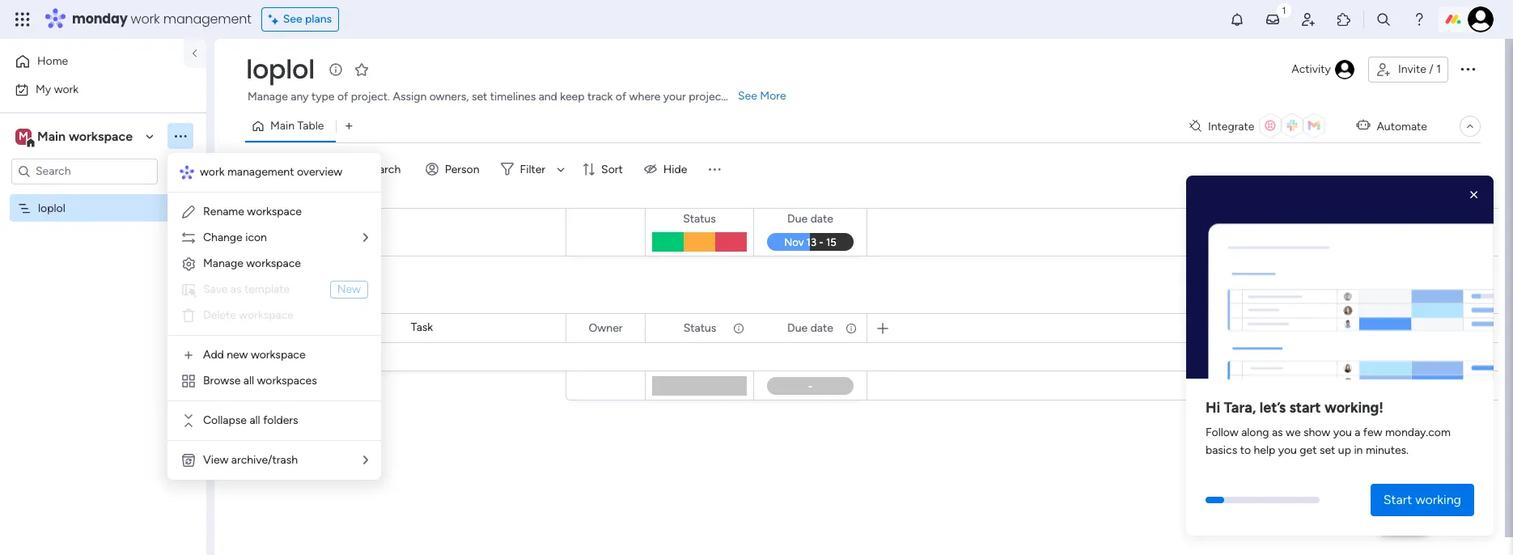 Task type: locate. For each thing, give the bounding box(es) containing it.
manage down loplol field
[[248, 90, 288, 104]]

main
[[270, 119, 295, 133], [37, 128, 66, 144]]

due for status
[[788, 212, 808, 226]]

0 horizontal spatial new
[[252, 162, 275, 176]]

working
[[1416, 492, 1462, 508]]

1 vertical spatial all
[[250, 414, 260, 427]]

0 vertical spatial work
[[131, 10, 160, 28]]

1 horizontal spatial column information image
[[845, 322, 858, 335]]

1 horizontal spatial as
[[1272, 426, 1284, 440]]

0 horizontal spatial manage
[[203, 257, 243, 270]]

1 vertical spatial week
[[315, 287, 353, 307]]

2 due date field from the top
[[784, 319, 838, 337]]

option
[[0, 193, 206, 197]]

loplol down the search in workspace 'field'
[[38, 201, 65, 215]]

task
[[278, 162, 300, 176], [411, 321, 433, 334]]

1 status from the top
[[683, 212, 716, 226]]

1 vertical spatial date
[[811, 321, 834, 335]]

0 vertical spatial as
[[231, 283, 242, 296]]

as left we
[[1272, 426, 1284, 440]]

management inside menu
[[227, 165, 294, 179]]

add view image
[[346, 120, 353, 132]]

task inside button
[[278, 162, 300, 176]]

person button
[[419, 156, 489, 182]]

all for browse
[[243, 374, 254, 388]]

follow
[[1206, 426, 1239, 440]]

1 horizontal spatial manage
[[248, 90, 288, 104]]

activity
[[1292, 62, 1332, 76]]

main inside workspace selection element
[[37, 128, 66, 144]]

change icon
[[203, 231, 267, 244]]

column information image for status
[[733, 322, 746, 335]]

workspace options image
[[172, 128, 189, 144]]

workspace up the search in workspace 'field'
[[69, 128, 133, 144]]

0 horizontal spatial of
[[337, 90, 348, 104]]

2 vertical spatial work
[[200, 165, 225, 179]]

1 vertical spatial management
[[227, 165, 294, 179]]

new inside button
[[252, 162, 275, 176]]

main table
[[270, 119, 324, 133]]

manage any type of project. assign owners, set timelines and keep track of where your project stands.
[[248, 90, 764, 104]]

1 vertical spatial new
[[337, 283, 361, 296]]

1 vertical spatial due date
[[788, 321, 834, 335]]

see left more
[[738, 89, 758, 103]]

notifications image
[[1230, 11, 1246, 28]]

this
[[279, 213, 309, 233]]

loplol field
[[242, 51, 319, 87]]

progress bar
[[1206, 497, 1225, 503]]

workspaces
[[257, 374, 317, 388]]

all down add new workspace
[[243, 374, 254, 388]]

column information image
[[733, 322, 746, 335], [845, 322, 858, 335]]

your
[[664, 90, 686, 104]]

workspace up icon
[[247, 205, 302, 219]]

as inside the follow along as we show you a few monday.com basics to help you get set up in minutes.
[[1272, 426, 1284, 440]]

0 horizontal spatial loplol
[[38, 201, 65, 215]]

see left plans
[[283, 12, 302, 26]]

hide button
[[638, 156, 697, 182]]

1 vertical spatial add
[[277, 436, 298, 449]]

0 horizontal spatial column information image
[[733, 322, 746, 335]]

2 horizontal spatial work
[[200, 165, 225, 179]]

1 column information image from the left
[[733, 322, 746, 335]]

workspace up workspaces
[[251, 348, 306, 362]]

loplol list box
[[0, 191, 206, 440]]

main left the table
[[270, 119, 295, 133]]

0 vertical spatial see
[[283, 12, 302, 26]]

change
[[203, 231, 243, 244]]

main right workspace image
[[37, 128, 66, 144]]

menu
[[168, 153, 381, 480]]

all left folders
[[250, 414, 260, 427]]

of right track
[[616, 90, 627, 104]]

new left 'group'
[[300, 436, 322, 449]]

rename workspace image
[[181, 204, 197, 220]]

as right save
[[231, 283, 242, 296]]

of
[[337, 90, 348, 104], [616, 90, 627, 104]]

1 due date from the top
[[788, 212, 834, 226]]

Search in workspace field
[[34, 162, 135, 181]]

you left a
[[1334, 426, 1353, 440]]

add to favorites image
[[354, 61, 370, 77]]

workspace
[[69, 128, 133, 144], [247, 205, 302, 219], [246, 257, 301, 270], [239, 308, 294, 322], [251, 348, 306, 362]]

workspace inside menu item
[[239, 308, 294, 322]]

set left up
[[1320, 444, 1336, 458]]

1 horizontal spatial loplol
[[246, 51, 315, 87]]

loplol up any
[[246, 51, 315, 87]]

in
[[1355, 444, 1364, 458]]

add down folders
[[277, 436, 298, 449]]

week inside next week field
[[315, 287, 353, 307]]

get
[[1300, 444, 1317, 458]]

0 vertical spatial status field
[[679, 210, 720, 228]]

inbox image
[[1265, 11, 1281, 28]]

of right type
[[337, 90, 348, 104]]

all for collapse
[[250, 414, 260, 427]]

add inside menu
[[203, 348, 224, 362]]

status
[[683, 212, 716, 226], [684, 321, 717, 335]]

1 horizontal spatial see
[[738, 89, 758, 103]]

1 vertical spatial new
[[300, 436, 322, 449]]

work right my
[[54, 82, 79, 96]]

invite members image
[[1301, 11, 1317, 28]]

0 vertical spatial add
[[203, 348, 224, 362]]

Due date field
[[784, 210, 838, 228], [784, 319, 838, 337]]

1 horizontal spatial add
[[277, 436, 298, 449]]

see inside button
[[283, 12, 302, 26]]

task left angle down image at left
[[278, 162, 300, 176]]

help image
[[1412, 11, 1428, 28]]

work right monday
[[131, 10, 160, 28]]

status for 1st 'status' field from the bottom of the page
[[684, 321, 717, 335]]

date for status
[[811, 212, 834, 226]]

due
[[788, 212, 808, 226], [788, 321, 808, 335]]

search everything image
[[1376, 11, 1392, 28]]

main inside button
[[270, 119, 295, 133]]

add for add new workspace
[[203, 348, 224, 362]]

new inside button
[[300, 436, 322, 449]]

0 vertical spatial manage
[[248, 90, 288, 104]]

1 vertical spatial loplol
[[38, 201, 65, 215]]

new inside menu
[[337, 283, 361, 296]]

menu containing work management overview
[[168, 153, 381, 480]]

a
[[1355, 426, 1361, 440]]

new task
[[252, 162, 300, 176]]

1 vertical spatial you
[[1279, 444, 1297, 458]]

let's
[[1260, 399, 1286, 417]]

my work
[[36, 82, 79, 96]]

menu image
[[707, 161, 723, 177]]

column information image for due date
[[845, 322, 858, 335]]

manage workspace image
[[181, 256, 197, 272]]

0 horizontal spatial work
[[54, 82, 79, 96]]

1 horizontal spatial main
[[270, 119, 295, 133]]

menu item containing save as template
[[181, 280, 368, 300]]

set inside the follow along as we show you a few monday.com basics to help you get set up in minutes.
[[1320, 444, 1336, 458]]

1 vertical spatial work
[[54, 82, 79, 96]]

0 horizontal spatial see
[[283, 12, 302, 26]]

workspace selection element
[[15, 127, 135, 148]]

0 vertical spatial task
[[278, 162, 300, 176]]

follow along as we show you a few monday.com basics to help you get set up in minutes.
[[1206, 426, 1451, 458]]

project
[[689, 90, 726, 104]]

1 horizontal spatial work
[[131, 10, 160, 28]]

select product image
[[15, 11, 31, 28]]

add new workspace image
[[181, 347, 197, 363]]

week right next
[[315, 287, 353, 307]]

Status field
[[679, 210, 720, 228], [680, 319, 721, 337]]

0 horizontal spatial task
[[278, 162, 300, 176]]

new
[[252, 162, 275, 176], [337, 283, 361, 296]]

1 vertical spatial status field
[[680, 319, 721, 337]]

due for owner
[[788, 321, 808, 335]]

new up rename workspace
[[252, 162, 275, 176]]

loplol
[[246, 51, 315, 87], [38, 201, 65, 215]]

0 vertical spatial new
[[227, 348, 248, 362]]

1 due from the top
[[788, 212, 808, 226]]

2 status from the top
[[684, 321, 717, 335]]

all
[[243, 374, 254, 388], [250, 414, 260, 427]]

list arrow image
[[363, 455, 368, 466]]

hi
[[1206, 399, 1221, 417]]

show board description image
[[326, 62, 346, 78]]

few
[[1364, 426, 1383, 440]]

2 date from the top
[[811, 321, 834, 335]]

week inside this week field
[[313, 213, 351, 233]]

add
[[203, 348, 224, 362], [277, 436, 298, 449]]

manage for manage any type of project. assign owners, set timelines and keep track of where your project stands.
[[248, 90, 288, 104]]

due date field for owner
[[784, 319, 838, 337]]

tara schultz image
[[1468, 6, 1494, 32]]

2 column information image from the left
[[845, 322, 858, 335]]

add new group
[[277, 436, 355, 449]]

work inside button
[[54, 82, 79, 96]]

workspace for manage workspace
[[246, 257, 301, 270]]

1 vertical spatial due
[[788, 321, 808, 335]]

start
[[1290, 399, 1322, 417]]

apps image
[[1336, 11, 1353, 28]]

2 due date from the top
[[788, 321, 834, 335]]

timelines
[[490, 90, 536, 104]]

0 vertical spatial date
[[811, 212, 834, 226]]

you down we
[[1279, 444, 1297, 458]]

due date field for status
[[784, 210, 838, 228]]

0 vertical spatial management
[[163, 10, 252, 28]]

1 due date field from the top
[[784, 210, 838, 228]]

0 horizontal spatial main
[[37, 128, 66, 144]]

0 vertical spatial week
[[313, 213, 351, 233]]

monday work management
[[72, 10, 252, 28]]

1 horizontal spatial of
[[616, 90, 627, 104]]

Next week field
[[274, 287, 357, 308]]

1 horizontal spatial new
[[337, 283, 361, 296]]

1 horizontal spatial task
[[411, 321, 433, 334]]

new inside menu
[[227, 348, 248, 362]]

and
[[539, 90, 558, 104]]

add new group button
[[247, 430, 362, 456]]

week
[[313, 213, 351, 233], [315, 287, 353, 307]]

due date for status
[[788, 212, 834, 226]]

angle down image
[[315, 163, 322, 175]]

0 vertical spatial set
[[472, 90, 488, 104]]

new right next
[[337, 283, 361, 296]]

work
[[131, 10, 160, 28], [54, 82, 79, 96], [200, 165, 225, 179]]

automate
[[1377, 119, 1428, 133]]

set right owners,
[[472, 90, 488, 104]]

monday
[[72, 10, 128, 28]]

1 horizontal spatial new
[[300, 436, 322, 449]]

1 horizontal spatial you
[[1334, 426, 1353, 440]]

management
[[163, 10, 252, 28], [227, 165, 294, 179]]

0 vertical spatial status
[[683, 212, 716, 226]]

set
[[472, 90, 488, 104], [1320, 444, 1336, 458]]

new for workspace
[[227, 348, 248, 362]]

0 horizontal spatial new
[[227, 348, 248, 362]]

save
[[203, 283, 228, 296]]

icon
[[245, 231, 267, 244]]

minutes.
[[1366, 444, 1409, 458]]

browse all workspaces
[[203, 374, 317, 388]]

workspace down the template on the bottom of the page
[[239, 308, 294, 322]]

1 vertical spatial as
[[1272, 426, 1284, 440]]

1 date from the top
[[811, 212, 834, 226]]

sort
[[602, 162, 623, 176]]

0 vertical spatial due date
[[788, 212, 834, 226]]

see plans button
[[261, 7, 339, 32]]

0 vertical spatial all
[[243, 374, 254, 388]]

new
[[227, 348, 248, 362], [300, 436, 322, 449]]

autopilot image
[[1357, 115, 1371, 136]]

1 horizontal spatial set
[[1320, 444, 1336, 458]]

0 vertical spatial due date field
[[784, 210, 838, 228]]

0 horizontal spatial set
[[472, 90, 488, 104]]

+ Add task text field
[[287, 347, 559, 367]]

menu item
[[181, 280, 368, 300]]

new up browse
[[227, 348, 248, 362]]

loplol inside loplol list box
[[38, 201, 65, 215]]

1
[[1437, 62, 1442, 76]]

work for my
[[54, 82, 79, 96]]

0 vertical spatial new
[[252, 162, 275, 176]]

1 vertical spatial status
[[684, 321, 717, 335]]

week left list arrow image
[[313, 213, 351, 233]]

1 vertical spatial see
[[738, 89, 758, 103]]

dapulse integrations image
[[1190, 120, 1202, 132]]

show
[[1304, 426, 1331, 440]]

manage down change at top
[[203, 257, 243, 270]]

1 vertical spatial set
[[1320, 444, 1336, 458]]

next
[[278, 287, 311, 307]]

new for new
[[337, 283, 361, 296]]

person
[[445, 162, 480, 176]]

manage inside menu
[[203, 257, 243, 270]]

work up rename at the left top of page
[[200, 165, 225, 179]]

collapse board header image
[[1464, 120, 1477, 133]]

0 horizontal spatial add
[[203, 348, 224, 362]]

rename workspace
[[203, 205, 302, 219]]

1 vertical spatial manage
[[203, 257, 243, 270]]

add right 'add new workspace' icon
[[203, 348, 224, 362]]

2 due from the top
[[788, 321, 808, 335]]

1 vertical spatial due date field
[[784, 319, 838, 337]]

add inside button
[[277, 436, 298, 449]]

2 status field from the top
[[680, 319, 721, 337]]

due date for owner
[[788, 321, 834, 335]]

task up + add task text box
[[411, 321, 433, 334]]

you
[[1334, 426, 1353, 440], [1279, 444, 1297, 458]]

more
[[760, 89, 787, 103]]

0 vertical spatial due
[[788, 212, 808, 226]]

date
[[811, 212, 834, 226], [811, 321, 834, 335]]

workspace up the template on the bottom of the page
[[246, 257, 301, 270]]



Task type: vqa. For each thing, say whether or not it's contained in the screenshot.
the Upgrade Now link
no



Task type: describe. For each thing, give the bounding box(es) containing it.
activity button
[[1286, 57, 1362, 83]]

close image
[[1467, 187, 1483, 203]]

options image
[[1459, 59, 1478, 78]]

delete workspace image
[[181, 308, 197, 324]]

see for see plans
[[283, 12, 302, 26]]

integrate
[[1208, 119, 1255, 133]]

hide
[[664, 162, 688, 176]]

main for main workspace
[[37, 128, 66, 144]]

1 vertical spatial task
[[411, 321, 433, 334]]

browse
[[203, 374, 241, 388]]

invite / 1 button
[[1369, 57, 1449, 83]]

help
[[1254, 444, 1276, 458]]

1 image
[[1277, 1, 1292, 19]]

folders
[[263, 414, 298, 427]]

m
[[19, 129, 28, 143]]

delete workspace
[[203, 308, 294, 322]]

where
[[629, 90, 661, 104]]

this week
[[279, 213, 351, 233]]

Owner field
[[585, 319, 627, 337]]

0 horizontal spatial you
[[1279, 444, 1297, 458]]

delete workspace menu item
[[181, 306, 368, 325]]

new for new task
[[252, 162, 275, 176]]

tara,
[[1224, 399, 1257, 417]]

work for monday
[[131, 10, 160, 28]]

template
[[244, 283, 290, 296]]

invite
[[1399, 62, 1427, 76]]

arrow down image
[[551, 159, 571, 179]]

0 horizontal spatial as
[[231, 283, 242, 296]]

basics
[[1206, 444, 1238, 458]]

lottie animation image
[[1187, 182, 1494, 386]]

home button
[[10, 49, 174, 74]]

any
[[291, 90, 309, 104]]

view archive/trash
[[203, 453, 298, 467]]

track
[[588, 90, 613, 104]]

new for group
[[300, 436, 322, 449]]

working!
[[1325, 399, 1384, 417]]

filter
[[520, 162, 546, 176]]

we
[[1286, 426, 1301, 440]]

work inside menu
[[200, 165, 225, 179]]

status for second 'status' field from the bottom
[[683, 212, 716, 226]]

main for main table
[[270, 119, 295, 133]]

1 of from the left
[[337, 90, 348, 104]]

change icon image
[[181, 230, 197, 246]]

invite / 1
[[1399, 62, 1442, 76]]

up
[[1339, 444, 1352, 458]]

start working button
[[1371, 484, 1475, 516]]

table
[[297, 119, 324, 133]]

delete
[[203, 308, 236, 322]]

my work button
[[10, 76, 174, 102]]

manage for manage workspace
[[203, 257, 243, 270]]

owners,
[[430, 90, 469, 104]]

/
[[1430, 62, 1434, 76]]

view archive/trash image
[[181, 452, 197, 469]]

stands.
[[729, 90, 764, 104]]

see plans
[[283, 12, 332, 26]]

project.
[[351, 90, 390, 104]]

browse all workspaces image
[[181, 373, 197, 389]]

collapse
[[203, 414, 247, 427]]

2 of from the left
[[616, 90, 627, 104]]

0 vertical spatial loplol
[[246, 51, 315, 87]]

help
[[1390, 514, 1419, 531]]

along
[[1242, 426, 1270, 440]]

archive/trash
[[231, 453, 298, 467]]

start working
[[1384, 492, 1462, 508]]

week for next week
[[315, 287, 353, 307]]

sort button
[[576, 156, 633, 182]]

owner
[[589, 321, 623, 335]]

add for add new group
[[277, 436, 298, 449]]

filter button
[[494, 156, 571, 182]]

1 status field from the top
[[679, 210, 720, 228]]

Search field
[[362, 158, 410, 181]]

new task button
[[245, 156, 307, 182]]

service icon image
[[181, 282, 197, 298]]

plans
[[305, 12, 332, 26]]

workspace for delete workspace
[[239, 308, 294, 322]]

lottie animation element
[[1187, 176, 1494, 386]]

type
[[312, 90, 335, 104]]

workspace for main workspace
[[69, 128, 133, 144]]

week for this week
[[313, 213, 351, 233]]

rename
[[203, 205, 244, 219]]

see more
[[738, 89, 787, 103]]

work management overview
[[200, 165, 343, 179]]

help button
[[1376, 509, 1433, 536]]

my
[[36, 82, 51, 96]]

next week
[[278, 287, 353, 307]]

view
[[203, 453, 229, 467]]

assign
[[393, 90, 427, 104]]

see more link
[[737, 88, 788, 104]]

manage workspace
[[203, 257, 301, 270]]

monday.com
[[1386, 426, 1451, 440]]

collapse all folders image
[[181, 413, 197, 429]]

list arrow image
[[363, 232, 368, 244]]

group
[[325, 436, 355, 449]]

workspace for rename workspace
[[247, 205, 302, 219]]

hi tara, let's start working!
[[1206, 399, 1384, 417]]

This week field
[[275, 213, 355, 234]]

keep
[[560, 90, 585, 104]]

date for owner
[[811, 321, 834, 335]]

see for see more
[[738, 89, 758, 103]]

overview
[[297, 165, 343, 179]]

collapse all folders
[[203, 414, 298, 427]]

main workspace
[[37, 128, 133, 144]]

home
[[37, 54, 68, 68]]

0 vertical spatial you
[[1334, 426, 1353, 440]]

start
[[1384, 492, 1413, 508]]

save as template
[[203, 283, 290, 296]]

workspace image
[[15, 127, 32, 145]]



